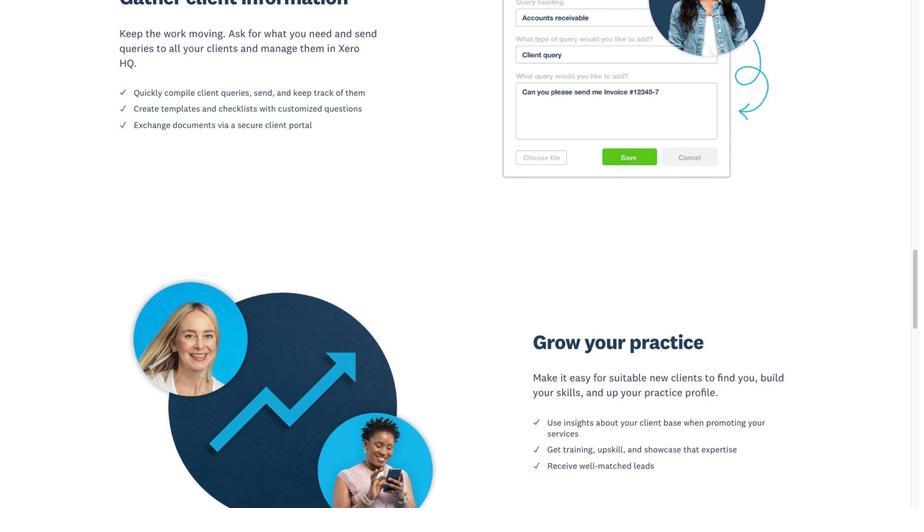 Task type: locate. For each thing, give the bounding box(es) containing it.
the client query interface in xero, with a query stating "can you please send me invoice #12345-7?" image
[[464, 0, 792, 192]]



Task type: vqa. For each thing, say whether or not it's contained in the screenshot.
projects
no



